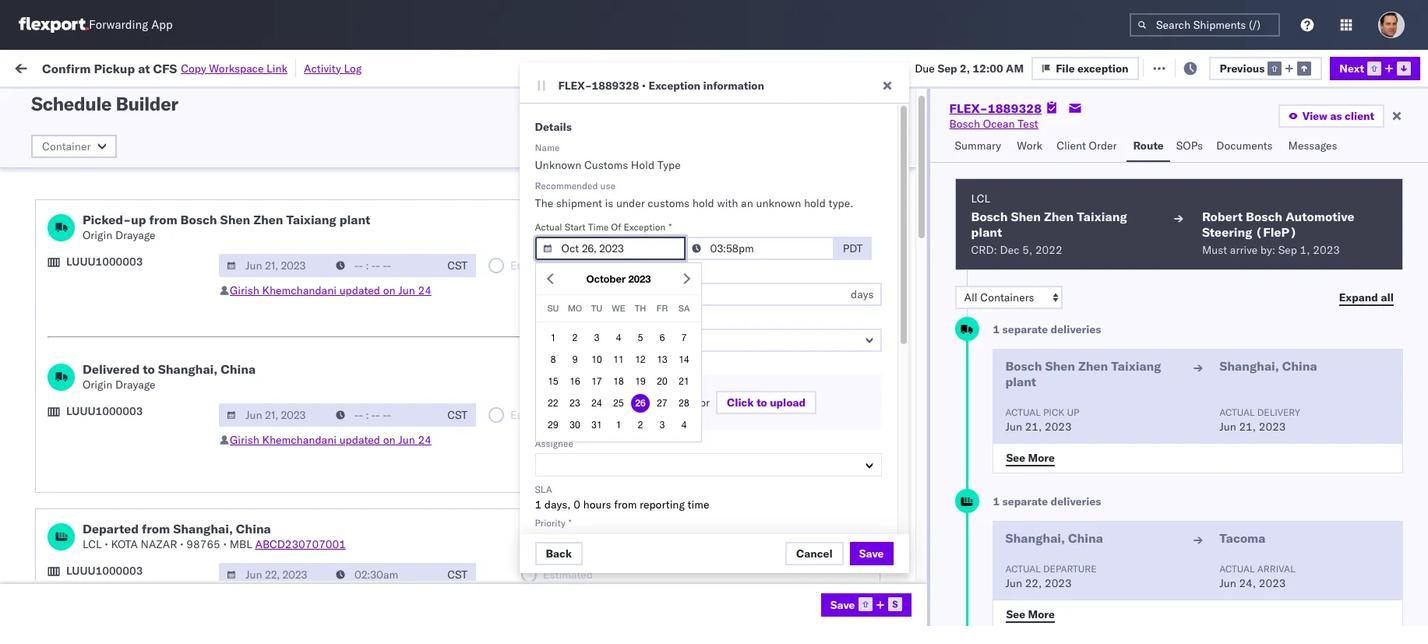 Task type: vqa. For each thing, say whether or not it's contained in the screenshot.
Actual for Of
yes



Task type: describe. For each thing, give the bounding box(es) containing it.
0 vertical spatial flex-1889328
[[949, 101, 1042, 116]]

0 horizontal spatial file exception
[[1056, 61, 1129, 75]]

0 vertical spatial 4
[[616, 333, 621, 344]]

1 vertical spatial flex-1889328
[[867, 579, 948, 593]]

0 horizontal spatial 2
[[572, 333, 578, 344]]

forwarding app link
[[19, 17, 173, 33]]

customs down complete document turnover button
[[74, 364, 118, 378]]

4 fcl from the top
[[515, 270, 535, 284]]

MMM D, YYYY text field
[[219, 254, 330, 277]]

0 horizontal spatial save
[[830, 598, 855, 612]]

0 vertical spatial 3
[[594, 333, 599, 344]]

-- : -- -- text field for delivered to shanghai, china
[[328, 404, 439, 427]]

7 fcl from the top
[[515, 407, 535, 421]]

china inside delivered to shanghai, china origin drayage
[[221, 362, 256, 377]]

shanghai, up delivery
[[1220, 358, 1279, 374]]

7 button
[[675, 329, 693, 348]]

23
[[570, 398, 580, 409]]

1 vertical spatial 1889328
[[988, 101, 1042, 116]]

kota
[[111, 538, 138, 552]]

fake atlas for flex-1889145
[[583, 544, 635, 558]]

5 resize handle column header from the left
[[658, 121, 677, 626]]

actual start time of exception *
[[535, 221, 672, 233]]

previous button
[[1209, 56, 1323, 80]]

1 vertical spatial 4
[[682, 420, 687, 431]]

flex-1886217 for schedule pickup from los angeles, ca
[[867, 441, 948, 455]]

1 jawla from the top
[[1304, 201, 1331, 215]]

international
[[36, 174, 99, 188]]

girish khemchandani updated on jun 24 button for picked-up from bosch shen zhen taixiang plant
[[230, 284, 432, 298]]

days,
[[545, 498, 571, 512]]

0 horizontal spatial by:
[[56, 95, 71, 109]]

0 vertical spatial schedule pickup from los angeles, ca button
[[36, 89, 223, 122]]

see more button for shanghai, china
[[997, 446, 1064, 470]]

flex-1857563
[[867, 167, 948, 181]]

demo up the hours
[[583, 476, 611, 490]]

0 horizontal spatial bosch ocean test
[[583, 579, 672, 593]]

shen for robert
[[1011, 209, 1041, 224]]

flex-1874045
[[867, 304, 948, 318]]

0 vertical spatial *
[[669, 221, 672, 233]]

from inside schedule pickup from los angeles international airport
[[121, 159, 144, 173]]

Unknown text field
[[535, 329, 882, 352]]

abcd230707001 inside departed from shanghai, china lcl • kota nazar • 98765 • mbl abcd230707001
[[255, 538, 346, 552]]

expand all button
[[1330, 286, 1403, 309]]

plant inside picked-up from bosch shen zhen taixiang plant origin drayage
[[339, 212, 370, 228]]

0 vertical spatial shanghai, china
[[1220, 358, 1317, 374]]

pdt
[[843, 242, 863, 256]]

origin inside picked-up from bosch shen zhen taixiang plant origin drayage
[[83, 228, 113, 242]]

workspace
[[209, 61, 264, 75]]

4 resize handle column header from the left
[[556, 121, 575, 626]]

picked-
[[83, 212, 131, 228]]

schedule delivery appointment link
[[36, 577, 192, 593]]

upload customs clearance documents button for h&m - test account
[[17, 268, 211, 286]]

11 button
[[609, 351, 628, 370]]

29
[[548, 420, 558, 431]]

fr
[[657, 303, 668, 313]]

ca inside button
[[188, 475, 203, 489]]

demo up 12
[[626, 339, 655, 353]]

time for impact
[[612, 267, 632, 279]]

schedule builder
[[31, 92, 178, 115]]

0 horizontal spatial 1 button
[[544, 329, 563, 348]]

up inside actual pick up jun 21, 2023
[[1067, 407, 1079, 418]]

schedule delivery appointment
[[36, 578, 192, 592]]

on for delivered to shanghai, china
[[383, 433, 395, 447]]

angeles, up departed from shanghai, china lcl • kota nazar • 98765 • mbl abcd230707001
[[167, 501, 210, 515]]

28 button
[[675, 395, 693, 413]]

khemchandani for picked-up from bosch shen zhen taixiang plant
[[262, 284, 337, 298]]

from inside picked-up from bosch shen zhen taixiang plant origin drayage
[[149, 212, 177, 228]]

(0)
[[254, 60, 274, 74]]

1 horizontal spatial 1889328
[[900, 579, 948, 593]]

start
[[565, 221, 586, 233]]

1 gaurav jawla from the top
[[1266, 201, 1331, 215]]

2023 inside actual departure jun 22, 2023
[[1045, 577, 1072, 591]]

Enter integers only number field
[[535, 283, 882, 306]]

6 resize handle column header from the left
[[815, 121, 834, 626]]

1 vertical spatial 2
[[638, 420, 643, 431]]

complete document turnover button
[[17, 337, 164, 354]]

1 horizontal spatial sep
[[1278, 243, 1297, 257]]

flexport. image
[[19, 17, 89, 33]]

october 2023
[[586, 273, 651, 285]]

deliveries for shanghai, china
[[1051, 323, 1101, 337]]

2 horizontal spatial bosch ocean test
[[949, 117, 1039, 131]]

los right kota
[[147, 536, 164, 550]]

1884372
[[900, 339, 948, 353]]

los left the work,
[[147, 90, 164, 104]]

delivered
[[83, 362, 140, 377]]

customs
[[648, 196, 690, 210]]

6 ocean fcl from the top
[[480, 339, 535, 353]]

3 1886217 from the top
[[900, 476, 948, 490]]

1886217 for confirm delivery
[[900, 407, 948, 421]]

1 at from the left
[[138, 60, 150, 76]]

cause
[[601, 313, 628, 325]]

actions
[[1369, 127, 1402, 139]]

los inside schedule pickup from los angeles international airport
[[147, 159, 164, 173]]

upload customs clearance documents link down turnover
[[36, 363, 223, 395]]

luuu1000003 for departed from shanghai, china
[[66, 564, 143, 578]]

760
[[287, 60, 307, 74]]

angeles, up 'appointment'
[[167, 536, 210, 550]]

girish khemchandani updated on jun 24 button for delivered to shanghai, china
[[230, 433, 432, 447]]

actual delivery jun 21, 2023
[[1220, 407, 1300, 434]]

abcd230707001 button
[[255, 538, 346, 552]]

more for tacoma
[[1028, 607, 1055, 621]]

hold
[[631, 158, 655, 172]]

shen for shanghai,
[[1045, 358, 1075, 374]]

0 vertical spatial exception
[[649, 79, 701, 93]]

view
[[1303, 109, 1328, 123]]

su
[[547, 303, 559, 313]]

16
[[570, 377, 580, 388]]

luuu1000003 down departure
[[967, 578, 1044, 592]]

2 h&m from the top
[[583, 304, 607, 318]]

13
[[657, 355, 668, 366]]

15 button
[[544, 373, 563, 391]]

2 at from the left
[[310, 60, 320, 74]]

time for of
[[588, 221, 609, 233]]

1874045
[[900, 304, 948, 318]]

24,
[[1239, 577, 1256, 591]]

shanghai, up actual departure jun 22, 2023
[[1005, 531, 1065, 546]]

1 horizontal spatial file
[[1162, 60, 1181, 74]]

zhen inside picked-up from bosch shen zhen taixiang plant origin drayage
[[253, 212, 283, 228]]

2 1873441 from the top
[[900, 236, 948, 250]]

2 fcl from the top
[[515, 201, 535, 215]]

deliveries for tacoma
[[1051, 495, 1101, 509]]

crd:
[[971, 243, 997, 257]]

1 horizontal spatial bosch ocean test
[[685, 579, 774, 593]]

0 vertical spatial save button
[[850, 542, 893, 566]]

upload customs clearance documents down airport
[[17, 201, 211, 215]]

22
[[548, 398, 558, 409]]

2023 right 23, at the left
[[373, 579, 400, 593]]

customs down picked-
[[55, 269, 99, 283]]

1 h&m from the top
[[583, 270, 607, 284]]

filtered
[[16, 95, 54, 109]]

container for container numbers
[[967, 121, 1009, 132]]

pdt,
[[306, 579, 330, 593]]

schedule pickup from los angeles international airport link
[[36, 158, 223, 189]]

1 vertical spatial schedule pickup from los angeles, ca button
[[17, 440, 209, 457]]

angeles, inside button
[[142, 475, 185, 489]]

clearance down picked-
[[102, 269, 152, 283]]

documents up turnover
[[155, 303, 211, 318]]

from inside button
[[96, 475, 119, 489]]

pickup inside confirm pickup from los angeles, ca link
[[60, 475, 93, 489]]

0 horizontal spatial file
[[1056, 61, 1075, 75]]

1 gaurav from the top
[[1266, 201, 1301, 215]]

drag and drop a file or
[[600, 396, 710, 410]]

760 at risk
[[287, 60, 341, 74]]

taixiang for shanghai, china
[[1111, 358, 1161, 374]]

3 resize handle column header from the left
[[454, 121, 473, 626]]

atlas right time
[[711, 510, 737, 524]]

los up nazar
[[147, 501, 164, 515]]

9 resize handle column header from the left
[[1239, 121, 1258, 626]]

schedule delivery appointment button
[[36, 577, 192, 594]]

drayage inside delivered to shanghai, china origin drayage
[[115, 378, 155, 392]]

documents down angeles
[[155, 201, 211, 215]]

2 new from the top
[[685, 236, 707, 250]]

2 vertical spatial mmm d, yyyy text field
[[219, 563, 330, 587]]

8
[[551, 355, 556, 366]]

los right picked-
[[147, 227, 164, 241]]

20 button
[[653, 373, 672, 391]]

1 horizontal spatial save
[[859, 547, 884, 561]]

luuu1000003 for picked-up from bosch shen zhen taixiang plant
[[66, 255, 143, 269]]

blocked,
[[192, 96, 231, 108]]

documents up confirm delivery link
[[36, 380, 92, 394]]

jun inside actual delivery jun 21, 2023
[[1220, 420, 1236, 434]]

bosch shen zhen taixiang plant for shanghai,
[[1005, 358, 1161, 390]]

17
[[592, 377, 602, 388]]

on for picked-up from bosch shen zhen taixiang plant
[[383, 284, 395, 298]]

drayage inside picked-up from bosch shen zhen taixiang plant origin drayage
[[115, 228, 155, 242]]

updated for picked-up from bosch shen zhen taixiang plant
[[339, 284, 380, 298]]

0 vertical spatial lcl
[[971, 192, 990, 206]]

demo left 25
[[583, 407, 611, 421]]

girish for china
[[230, 433, 259, 447]]

numbers for container numbers
[[967, 133, 1006, 145]]

assignee
[[535, 438, 573, 450]]

ac ram
[[583, 167, 622, 181]]

work inside button
[[1017, 139, 1043, 153]]

angeles, down the copy
[[167, 90, 210, 104]]

delivery for confirm
[[60, 406, 100, 420]]

filtered by:
[[16, 95, 71, 109]]

1 horizontal spatial 4 button
[[675, 416, 693, 435]]

los down builder
[[147, 124, 164, 138]]

click to upload button
[[716, 391, 817, 415]]

7 ocean fcl from the top
[[480, 407, 535, 421]]

1 horizontal spatial 2 button
[[631, 416, 650, 435]]

container for container
[[42, 139, 91, 154]]

2 vertical spatial *
[[569, 517, 572, 529]]

24 for delivered to shanghai, china
[[418, 433, 432, 447]]

1886217 for schedule pickup from los angeles, ca
[[900, 441, 948, 455]]

as
[[1330, 109, 1342, 123]]

1 resize handle column header from the left
[[225, 121, 243, 626]]

flex-1889144
[[867, 510, 948, 524]]

summary button
[[949, 132, 1011, 162]]

action
[[1374, 60, 1408, 74]]

1 vertical spatial confirm
[[17, 406, 57, 420]]

8 resize handle column header from the left
[[1043, 121, 1062, 626]]

3 flex-1886217 from the top
[[867, 476, 948, 490]]

priority *
[[535, 517, 572, 529]]

shanghai, inside delivered to shanghai, china origin drayage
[[158, 362, 218, 377]]

3 cst from the top
[[447, 568, 468, 582]]

sla
[[535, 484, 552, 496]]

import work button
[[126, 50, 204, 85]]

2023 inside actual arrival jun 24, 2023
[[1259, 577, 1286, 591]]

fake for flex-1889144
[[583, 510, 606, 524]]

1 ocean fcl from the top
[[480, 133, 535, 147]]

los up confirm pickup from los angeles, ca
[[128, 441, 146, 455]]

fake atlas for flex-1889144
[[583, 510, 635, 524]]

documents inside button
[[1217, 139, 1273, 153]]

2 ocean fcl from the top
[[480, 201, 535, 215]]

use
[[600, 180, 615, 192]]

unknown inside the details name unknown customs hold type recommended use the shipment is under customs hold with an unknown hold type.
[[535, 158, 582, 172]]

west
[[732, 373, 757, 387]]

6 fcl from the top
[[515, 339, 535, 353]]

3 upload customs clearance documents button from the top
[[17, 303, 211, 320]]

we
[[612, 303, 625, 313]]

atlas for flex-1889144
[[609, 510, 635, 524]]

upload customs clearance documents down picked-
[[17, 269, 211, 283]]

see for tacoma
[[1006, 607, 1025, 621]]

0 vertical spatial 1889328
[[592, 79, 639, 93]]

2 maeu22193560t3 from the top
[[1069, 304, 1168, 318]]

details name unknown customs hold type recommended use the shipment is under customs hold with an unknown hold type.
[[535, 120, 854, 210]]

1 test from the top
[[620, 270, 645, 284]]

schedule inside schedule pickup from los angeles international airport
[[36, 159, 82, 173]]

1 vertical spatial exception
[[624, 221, 666, 233]]

cfs
[[153, 60, 177, 76]]

1 horizontal spatial lcl
[[515, 579, 534, 593]]

builder
[[116, 92, 178, 115]]

1 vertical spatial 1 button
[[609, 416, 628, 435]]

demo up time
[[685, 476, 714, 490]]

shipment
[[556, 196, 602, 210]]

10 resize handle column header from the left
[[1341, 121, 1360, 626]]

demo down 31 button
[[583, 441, 611, 455]]

customs up complete document turnover
[[55, 303, 99, 318]]

upload customs clearance documents up document
[[17, 303, 211, 318]]

0 vertical spatial mmm d, yyyy text field
[[535, 237, 685, 260]]

angeles, down angeles
[[167, 227, 210, 241]]

0 horizontal spatial 2 button
[[566, 329, 584, 348]]

1 maeu22193560t3 from the top
[[1069, 270, 1168, 284]]

from inside departed from shanghai, china lcl • kota nazar • 98765 • mbl abcd230707001
[[142, 521, 170, 537]]

2 account from the top
[[648, 304, 700, 318]]

2,
[[960, 61, 970, 75]]

24 button
[[588, 395, 606, 413]]

1 flex-1873441 from the top
[[867, 201, 948, 215]]

batch action button
[[1316, 56, 1418, 79]]

20
[[657, 377, 668, 388]]

cst for picked-up from bosch shen zhen taixiang plant
[[447, 259, 468, 273]]

16 button
[[566, 373, 584, 391]]

1 vertical spatial mmm d, yyyy text field
[[219, 404, 330, 427]]

next
[[1340, 61, 1364, 75]]

1 horizontal spatial 3
[[660, 420, 665, 431]]

confirm pickup at cfs copy workspace link
[[42, 60, 288, 76]]

clearance down turnover
[[121, 364, 171, 378]]

1 horizontal spatial by:
[[1261, 243, 1276, 257]]

9 ocean fcl from the top
[[480, 476, 535, 490]]

cst for delivered to shanghai, china
[[447, 408, 468, 422]]

zhen for shanghai, china
[[1078, 358, 1108, 374]]

atlas for flex-1889145
[[609, 544, 635, 558]]

3 ocean fcl from the top
[[480, 236, 535, 250]]

girish khemchandani updated on jun 24 for delivered to shanghai, china
[[230, 433, 432, 447]]

upload
[[770, 396, 806, 410]]

of
[[611, 221, 621, 233]]

actual for of
[[535, 221, 562, 233]]

10 ocean fcl from the top
[[480, 510, 535, 524]]

demo right a on the left of the page
[[685, 407, 714, 421]]

client order button
[[1051, 132, 1127, 162]]

files
[[566, 359, 586, 371]]

activity log
[[304, 61, 362, 75]]

11 fcl from the top
[[515, 544, 535, 558]]

0 horizontal spatial exception
[[1078, 61, 1129, 75]]

drag
[[600, 396, 623, 410]]

message
[[210, 60, 254, 74]]

2 gaurav from the top
[[1266, 236, 1301, 250]]

lcl inside departed from shanghai, china lcl • kota nazar • 98765 • mbl abcd230707001
[[83, 538, 102, 552]]

see more for tacoma
[[1006, 607, 1055, 621]]



Task type: locate. For each thing, give the bounding box(es) containing it.
flex-1886217 button
[[842, 403, 951, 425], [842, 403, 951, 425], [842, 438, 951, 459], [842, 438, 951, 459], [842, 472, 951, 494], [842, 472, 951, 494]]

24 inside 24 button
[[592, 398, 602, 409]]

jawla down automotive
[[1304, 236, 1331, 250]]

8 fcl from the top
[[515, 441, 535, 455]]

confirm for at
[[42, 60, 91, 76]]

to inside click to upload button
[[757, 396, 767, 410]]

h&m right mo
[[583, 304, 607, 318]]

1 horizontal spatial abcd230707001
[[1069, 579, 1160, 593]]

see for shanghai, china
[[1006, 451, 1025, 465]]

upload customs clearance documents button for vandelay
[[17, 200, 211, 217]]

2 entity from the top
[[733, 236, 762, 250]]

fcl down recommended
[[515, 201, 535, 215]]

clearance down airport
[[102, 201, 152, 215]]

10
[[592, 355, 602, 366]]

0 vertical spatial new test entity
[[685, 201, 762, 215]]

2 drayage from the top
[[115, 378, 155, 392]]

bosch shen zhen taixiang plant for robert
[[971, 209, 1127, 240]]

taixiang inside picked-up from bosch shen zhen taixiang plant origin drayage
[[286, 212, 336, 228]]

container numbers
[[967, 121, 1009, 145]]

2 1 separate deliveries from the top
[[993, 495, 1101, 509]]

1 vertical spatial -- : -- -- text field
[[328, 404, 439, 427]]

account up sa
[[648, 270, 700, 284]]

drayage down picked-
[[115, 228, 155, 242]]

5 button
[[631, 329, 650, 348]]

plant for robert
[[971, 224, 1002, 240]]

1 vertical spatial girish khemchandani updated on jun 24
[[230, 433, 432, 447]]

2 vertical spatial cst
[[447, 568, 468, 582]]

1 separate from the top
[[1002, 323, 1048, 337]]

document
[[68, 338, 119, 352]]

1 vertical spatial sep
[[1278, 243, 1297, 257]]

2 see from the top
[[1006, 607, 1025, 621]]

from inside sla 1 days, 0 hours from reporting time
[[614, 498, 637, 512]]

to for shanghai,
[[143, 362, 155, 377]]

0 horizontal spatial work
[[170, 60, 198, 74]]

1 vertical spatial gaurav jawla
[[1266, 236, 1331, 250]]

2 girish khemchandani updated on jun 24 from the top
[[230, 433, 432, 447]]

3 down 27 button
[[660, 420, 665, 431]]

0 vertical spatial by:
[[56, 95, 71, 109]]

new left with
[[685, 201, 707, 215]]

complete document turnover
[[17, 338, 164, 352]]

0 horizontal spatial time
[[588, 221, 609, 233]]

3 -- : -- -- text field from the top
[[328, 563, 439, 587]]

confirm right my
[[42, 60, 91, 76]]

dec
[[1000, 243, 1020, 257]]

bosch shen zhen taixiang plant up 'pick'
[[1005, 358, 1161, 390]]

hold left type.
[[804, 196, 826, 210]]

1 new from the top
[[685, 201, 707, 215]]

save down cancel button
[[830, 598, 855, 612]]

fcl left 22
[[515, 407, 535, 421]]

numbers inside container numbers
[[967, 133, 1006, 145]]

1 horizontal spatial container
[[967, 121, 1009, 132]]

-- : -- -- text field
[[684, 237, 834, 260]]

1 horizontal spatial time
[[612, 267, 632, 279]]

see more button down 22,
[[997, 603, 1064, 626]]

0 horizontal spatial plant
[[339, 212, 370, 228]]

h&m - test account up th
[[583, 270, 700, 284]]

1 entity from the top
[[733, 201, 762, 215]]

actual inside actual arrival jun 24, 2023
[[1220, 563, 1255, 575]]

flex-1873441 up flex-1874043
[[867, 236, 948, 250]]

1 origin from the top
[[83, 228, 113, 242]]

activity
[[304, 61, 341, 75]]

departure
[[1043, 563, 1097, 575]]

jun inside actual departure jun 22, 2023
[[1005, 577, 1022, 591]]

upload customs clearance documents button up document
[[17, 303, 211, 320]]

1 upload customs clearance documents button from the top
[[17, 200, 211, 217]]

upload customs clearance documents link for first upload customs clearance documents button from the bottom of the page
[[17, 303, 211, 318]]

a
[[673, 396, 679, 410]]

1 -- : -- -- text field from the top
[[328, 254, 439, 277]]

delivery down kota
[[85, 578, 125, 592]]

1 vertical spatial container
[[42, 139, 91, 154]]

0 horizontal spatial 1889328
[[592, 79, 639, 93]]

order
[[1089, 139, 1117, 153]]

0 vertical spatial account
[[648, 270, 700, 284]]

1 drayage from the top
[[115, 228, 155, 242]]

exception down under
[[624, 221, 666, 233]]

clearance up turnover
[[102, 303, 152, 318]]

upload customs clearance documents
[[17, 201, 211, 215], [17, 269, 211, 283], [17, 303, 211, 318], [36, 364, 171, 394]]

2 gaurav jawla from the top
[[1266, 236, 1331, 250]]

abcd230707001 down departure
[[1069, 579, 1160, 593]]

shanghai, china up delivery
[[1220, 358, 1317, 374]]

documents down picked-up from bosch shen zhen taixiang plant origin drayage
[[155, 269, 211, 283]]

demo down or
[[685, 441, 714, 455]]

new down customs
[[685, 236, 707, 250]]

5 fcl from the top
[[515, 304, 535, 318]]

2 horizontal spatial plant
[[1005, 374, 1036, 390]]

resize handle column header
[[225, 121, 243, 626], [399, 121, 418, 626], [454, 121, 473, 626], [556, 121, 575, 626], [658, 121, 677, 626], [815, 121, 834, 626], [941, 121, 960, 626], [1043, 121, 1062, 626], [1239, 121, 1258, 626], [1341, 121, 1360, 626], [1389, 121, 1407, 626]]

jun inside actual arrival jun 24, 2023
[[1220, 577, 1236, 591]]

1 updated from the top
[[339, 284, 380, 298]]

0 vertical spatial maeu22193560t3
[[1069, 270, 1168, 284]]

1 flex-1886217 from the top
[[867, 407, 948, 421]]

1 vertical spatial new test entity
[[685, 236, 762, 250]]

th
[[635, 303, 646, 313]]

shanghai, china up departure
[[1005, 531, 1103, 546]]

21, inside actual delivery jun 21, 2023
[[1239, 420, 1256, 434]]

drayage down 'delivered' at the left of page
[[115, 378, 155, 392]]

4 button down the 28 "button"
[[675, 416, 693, 435]]

maeu22193560t3
[[1069, 270, 1168, 284], [1069, 304, 1168, 318]]

bosch inside picked-up from bosch shen zhen taixiang plant origin drayage
[[180, 212, 217, 228]]

gaurav up the (flep)
[[1266, 201, 1301, 215]]

0
[[574, 498, 580, 512]]

actual inside actual pick up jun 21, 2023
[[1005, 407, 1041, 418]]

girish khemchandani updated on jun 24 for picked-up from bosch shen zhen taixiang plant
[[230, 284, 432, 298]]

steering
[[1202, 224, 1252, 240]]

khemchandani for delivered to shanghai, china
[[262, 433, 337, 447]]

21 button
[[675, 373, 693, 391]]

1 vertical spatial delivery
[[85, 578, 125, 592]]

zhen
[[1044, 209, 1074, 224], [253, 212, 283, 228], [1078, 358, 1108, 374]]

flex-1889144 button
[[842, 506, 951, 528], [842, 506, 951, 528]]

0 horizontal spatial abcd230707001
[[255, 538, 346, 552]]

2 hold from the left
[[804, 196, 826, 210]]

flex-1884372
[[867, 339, 948, 353]]

1 horizontal spatial flex-1889328
[[949, 101, 1042, 116]]

1 vertical spatial see
[[1006, 607, 1025, 621]]

due
[[915, 61, 935, 75]]

2 vertical spatial confirm
[[17, 475, 57, 489]]

upload customs clearance documents link down picked-
[[17, 268, 211, 284]]

flex-1886217 for confirm delivery
[[867, 407, 948, 421]]

eloi test 081801
[[685, 339, 775, 353]]

0 vertical spatial flex-1886217
[[867, 407, 948, 421]]

2 deliveries from the top
[[1051, 495, 1101, 509]]

drayage
[[115, 228, 155, 242], [115, 378, 155, 392]]

1 see more from the top
[[1006, 451, 1055, 465]]

shanghai, inside departed from shanghai, china lcl • kota nazar • 98765 • mbl abcd230707001
[[173, 521, 233, 537]]

2 horizontal spatial zhen
[[1078, 358, 1108, 374]]

fcl left "back"
[[515, 544, 535, 558]]

0 vertical spatial delivery
[[60, 406, 100, 420]]

1 vertical spatial girish
[[230, 433, 259, 447]]

0 vertical spatial girish khemchandani updated on jun 24 button
[[230, 284, 432, 298]]

1 horizontal spatial up
[[1067, 407, 1079, 418]]

0 horizontal spatial at
[[138, 60, 150, 76]]

2 origin from the top
[[83, 378, 113, 392]]

month  2023-10 element
[[541, 328, 696, 437]]

bosch inside robert bosch automotive steering (flep)
[[1246, 209, 1283, 224]]

gaurav jawla up the (flep)
[[1266, 201, 1331, 215]]

exception up mbl/mawb
[[1078, 61, 1129, 75]]

1 separate deliveries for shanghai, china
[[993, 323, 1101, 337]]

to inside delivered to shanghai, china origin drayage
[[143, 362, 155, 377]]

2 1886217 from the top
[[900, 441, 948, 455]]

upload customs clearance documents button down picked-
[[17, 268, 211, 286]]

2023 inside actual pick up jun 21, 2023
[[1045, 420, 1072, 434]]

origin inside delivered to shanghai, china origin drayage
[[83, 378, 113, 392]]

3 fcl from the top
[[515, 236, 535, 250]]

1873441 down "1857563"
[[900, 201, 948, 215]]

delivered to shanghai, china origin drayage
[[83, 362, 256, 392]]

upload customs clearance documents link for h&m - test account upload customs clearance documents button
[[17, 268, 211, 284]]

2 vertical spatial exception
[[535, 313, 577, 325]]

1 1873441 from the top
[[900, 201, 948, 215]]

previous
[[1220, 61, 1265, 75]]

bosch shen zhen taixiang plant up 2022 at the right
[[971, 209, 1127, 240]]

1 on from the top
[[383, 284, 395, 298]]

2 see more button from the top
[[997, 603, 1064, 626]]

back button
[[535, 542, 583, 566]]

1 vertical spatial cst
[[447, 408, 468, 422]]

work inside button
[[170, 60, 198, 74]]

up inside picked-up from bosch shen zhen taixiang plant origin drayage
[[131, 212, 146, 228]]

2 girish khemchandani updated on jun 24 button from the top
[[230, 433, 432, 447]]

client
[[1057, 139, 1086, 153]]

bosch
[[949, 117, 980, 131], [971, 209, 1008, 224], [1246, 209, 1283, 224], [180, 212, 217, 228], [1005, 358, 1042, 374], [583, 579, 613, 593], [685, 579, 715, 593]]

updated for delivered to shanghai, china
[[339, 433, 380, 447]]

october
[[586, 273, 626, 285]]

fake for flex-1889145
[[583, 544, 606, 558]]

2 on from the top
[[383, 433, 395, 447]]

4
[[616, 333, 621, 344], [682, 420, 687, 431]]

0 horizontal spatial 21,
[[1025, 420, 1042, 434]]

1 vertical spatial shanghai, china
[[1005, 531, 1103, 546]]

2 new test entity from the top
[[685, 236, 762, 250]]

jawla up 1, at right
[[1304, 201, 1331, 215]]

confirm for from
[[17, 475, 57, 489]]

-- : -- -- text field
[[328, 254, 439, 277], [328, 404, 439, 427], [328, 563, 439, 587]]

1 button up the 8 button
[[544, 329, 563, 348]]

1889144
[[900, 510, 948, 524]]

1 inside sla 1 days, 0 hours from reporting time
[[535, 498, 542, 512]]

fcl up attach
[[515, 339, 535, 353]]

1 new test entity from the top
[[685, 201, 762, 215]]

fcl left transit
[[515, 270, 535, 284]]

to for upload
[[757, 396, 767, 410]]

girish for bosch
[[230, 284, 259, 298]]

see more button for tacoma
[[997, 603, 1064, 626]]

separate for shanghai, china
[[1002, 323, 1048, 337]]

atlas left reporting
[[609, 510, 635, 524]]

abcd230707001 up pm
[[255, 538, 346, 552]]

los
[[147, 90, 164, 104], [147, 124, 164, 138], [147, 159, 164, 173], [147, 227, 164, 241], [128, 441, 146, 455], [122, 475, 139, 489], [147, 501, 164, 515], [147, 536, 164, 550]]

1 h&m - test account from the top
[[583, 270, 700, 284]]

2023 down arrival
[[1259, 577, 1286, 591]]

0 vertical spatial upload customs clearance documents button
[[17, 200, 211, 217]]

information
[[703, 79, 764, 93]]

shen inside picked-up from bosch shen zhen taixiang plant origin drayage
[[220, 212, 250, 228]]

2 flex-1886217 from the top
[[867, 441, 948, 455]]

1 vertical spatial *
[[631, 313, 634, 325]]

save button down flex-1889144
[[850, 542, 893, 566]]

1 horizontal spatial zhen
[[1044, 209, 1074, 224]]

24 for picked-up from bosch shen zhen taixiang plant
[[418, 284, 432, 298]]

1 horizontal spatial 21,
[[1239, 420, 1256, 434]]

11 resize handle column header from the left
[[1389, 121, 1407, 626]]

1 hold from the left
[[693, 196, 714, 210]]

file
[[682, 396, 697, 410]]

delivery for schedule
[[85, 578, 125, 592]]

2 upload customs clearance documents button from the top
[[17, 268, 211, 286]]

1 vertical spatial see more
[[1006, 607, 1055, 621]]

tacoma
[[1220, 531, 1266, 546]]

2 test from the top
[[620, 304, 645, 318]]

0 vertical spatial 1873441
[[900, 201, 948, 215]]

time left of
[[588, 221, 609, 233]]

2 jawla from the top
[[1304, 236, 1331, 250]]

flex-1847953
[[867, 133, 948, 147]]

1 horizontal spatial *
[[631, 313, 634, 325]]

0 horizontal spatial numbers
[[967, 133, 1006, 145]]

zhen for robert bosch automotive steering (flep)
[[1044, 209, 1074, 224]]

china inside departed from shanghai, china lcl • kota nazar • 98765 • mbl abcd230707001
[[236, 521, 271, 537]]

jun inside actual pick up jun 21, 2023
[[1005, 420, 1022, 434]]

shanghai, down turnover
[[158, 362, 218, 377]]

actual inside actual departure jun 22, 2023
[[1005, 563, 1041, 575]]

progress
[[244, 96, 283, 108]]

actual for 22,
[[1005, 563, 1041, 575]]

1 vertical spatial flex-1886217
[[867, 441, 948, 455]]

file down search shipments (/) text box
[[1162, 60, 1181, 74]]

2 khemchandani from the top
[[262, 433, 337, 447]]

0 horizontal spatial shanghai, china
[[1005, 531, 1103, 546]]

-- : -- -- text field for picked-up from bosch shen zhen taixiang plant
[[328, 254, 439, 277]]

1 vertical spatial on
[[383, 433, 395, 447]]

numbers for mbl/mawb numbers
[[1126, 127, 1165, 139]]

confirm pickup from los angeles, ca
[[17, 475, 203, 489]]

taixiang for robert bosch automotive steering (flep)
[[1077, 209, 1127, 224]]

sla 1 days, 0 hours from reporting time
[[535, 484, 709, 512]]

confirm pickup from los angeles, ca button
[[17, 474, 203, 491]]

2 button down 26 button
[[631, 416, 650, 435]]

actual for 24,
[[1220, 563, 1255, 575]]

1 vertical spatial new
[[685, 236, 707, 250]]

documents right sops button
[[1217, 139, 1273, 153]]

origin down picked-
[[83, 228, 113, 242]]

1 horizontal spatial 3 button
[[653, 416, 672, 435]]

entity down an
[[733, 236, 762, 250]]

0 horizontal spatial 3 button
[[588, 329, 606, 348]]

priority
[[535, 517, 566, 529]]

2 see more from the top
[[1006, 607, 1055, 621]]

container button
[[31, 135, 117, 158]]

1 vertical spatial see more button
[[997, 603, 1064, 626]]

shen
[[1011, 209, 1041, 224], [220, 212, 250, 228], [1045, 358, 1075, 374]]

sa
[[679, 303, 690, 313]]

fcl up estimated
[[515, 236, 535, 250]]

2 21, from the left
[[1239, 420, 1256, 434]]

1 horizontal spatial file exception
[[1162, 60, 1234, 74]]

12 button
[[631, 351, 650, 370]]

2 h&m - test account from the top
[[583, 304, 700, 318]]

1 see from the top
[[1006, 451, 1025, 465]]

messages
[[1288, 139, 1338, 153]]

arrive
[[1230, 243, 1258, 257]]

0 horizontal spatial *
[[569, 517, 572, 529]]

upload customs clearance documents link down airport
[[17, 200, 211, 215]]

customs inside the details name unknown customs hold type recommended use the shipment is under customs hold with an unknown hold type.
[[584, 158, 628, 172]]

1 account from the top
[[648, 270, 700, 284]]

2 horizontal spatial *
[[669, 221, 672, 233]]

7 resize handle column header from the left
[[941, 121, 960, 626]]

27
[[657, 398, 668, 409]]

fcl down sla
[[515, 510, 535, 524]]

complete document turnover link
[[17, 337, 164, 353]]

more for shanghai, china
[[1028, 451, 1055, 465]]

2023 inside actual delivery jun 21, 2023
[[1259, 420, 1286, 434]]

file exception down search shipments (/) text box
[[1162, 60, 1234, 74]]

0 horizontal spatial sep
[[938, 61, 957, 75]]

2 cst from the top
[[447, 408, 468, 422]]

1 horizontal spatial plant
[[971, 224, 1002, 240]]

actual pick up jun 21, 2023
[[1005, 407, 1079, 434]]

angeles, down status : ready for work, blocked, in progress
[[167, 124, 210, 138]]

at left risk
[[310, 60, 320, 74]]

to right click
[[757, 396, 767, 410]]

sops
[[1176, 139, 1203, 153]]

gaurav
[[1266, 201, 1301, 215], [1266, 236, 1301, 250]]

plant
[[339, 212, 370, 228], [971, 224, 1002, 240], [1005, 374, 1036, 390]]

customs
[[584, 158, 628, 172], [55, 201, 99, 215], [55, 269, 99, 283], [55, 303, 99, 318], [74, 364, 118, 378]]

next button
[[1330, 56, 1420, 80]]

girish khemchandani updated on jun 24
[[230, 284, 432, 298], [230, 433, 432, 447]]

1 vertical spatial save button
[[821, 594, 911, 617]]

arrival
[[1257, 563, 1296, 575]]

luuu1000003 for delivered to shanghai, china
[[66, 404, 143, 418]]

angeles, up nazar
[[142, 475, 185, 489]]

attach
[[535, 359, 563, 371]]

luuu1000003 down picked-
[[66, 255, 143, 269]]

save button down flex-1889145
[[821, 594, 911, 617]]

8 ocean fcl from the top
[[480, 441, 535, 455]]

2 separate from the top
[[1002, 495, 1048, 509]]

1 vertical spatial gaurav
[[1266, 236, 1301, 250]]

21, inside actual pick up jun 21, 2023
[[1025, 420, 1042, 434]]

4 ocean fcl from the top
[[480, 270, 535, 284]]

0 vertical spatial save
[[859, 547, 884, 561]]

actual for 21,
[[1220, 407, 1255, 418]]

1 vertical spatial 24
[[592, 398, 602, 409]]

documents button
[[1210, 132, 1282, 162]]

upload customs clearance documents link for vandelay's upload customs clearance documents button
[[17, 200, 211, 215]]

new test entity down with
[[685, 236, 762, 250]]

1 horizontal spatial to
[[757, 396, 767, 410]]

9 fcl from the top
[[515, 476, 535, 490]]

* right priority
[[569, 517, 572, 529]]

shen up 'pick'
[[1045, 358, 1075, 374]]

schedule inside button
[[36, 578, 82, 592]]

client
[[1345, 109, 1375, 123]]

2 vertical spatial flex-1886217
[[867, 476, 948, 490]]

upload customs clearance documents down complete document turnover button
[[36, 364, 171, 394]]

route
[[1133, 139, 1164, 153]]

los inside button
[[122, 475, 139, 489]]

2 more from the top
[[1028, 607, 1055, 621]]

picked-up from bosch shen zhen taixiang plant origin drayage
[[83, 212, 370, 242]]

actual for jun
[[1005, 407, 1041, 418]]

abcd230707001
[[255, 538, 346, 552], [1069, 579, 1160, 593]]

fcl up sla
[[515, 441, 535, 455]]

1 1 separate deliveries from the top
[[993, 323, 1101, 337]]

0 vertical spatial up
[[131, 212, 146, 228]]

jawla
[[1304, 201, 1331, 215], [1304, 236, 1331, 250]]

9 button
[[566, 351, 584, 370]]

save down flex-1889144
[[859, 547, 884, 561]]

work
[[45, 56, 85, 78]]

container inside container button
[[42, 139, 91, 154]]

1 vertical spatial h&m
[[583, 304, 607, 318]]

ocean fcl
[[480, 133, 535, 147], [480, 201, 535, 215], [480, 236, 535, 250], [480, 270, 535, 284], [480, 304, 535, 318], [480, 339, 535, 353], [480, 407, 535, 421], [480, 441, 535, 455], [480, 476, 535, 490], [480, 510, 535, 524], [480, 544, 535, 558]]

2 -- : -- -- text field from the top
[[328, 404, 439, 427]]

0 vertical spatial bosch shen zhen taixiang plant
[[971, 209, 1127, 240]]

0 horizontal spatial container
[[42, 139, 91, 154]]

0 vertical spatial jawla
[[1304, 201, 1331, 215]]

gaurav jawla down automotive
[[1266, 236, 1331, 250]]

1 separate deliveries for tacoma
[[993, 495, 1101, 509]]

to down turnover
[[143, 362, 155, 377]]

separate
[[1002, 323, 1048, 337], [1002, 495, 1048, 509]]

0 vertical spatial flex-1873441
[[867, 201, 948, 215]]

click
[[727, 396, 754, 410]]

1 see more button from the top
[[997, 446, 1064, 470]]

exception down search shipments (/) text box
[[1183, 60, 1234, 74]]

1 horizontal spatial shanghai, china
[[1220, 358, 1317, 374]]

fcl up priority
[[515, 476, 535, 490]]

1 fcl from the top
[[515, 133, 535, 147]]

container inside container numbers button
[[967, 121, 1009, 132]]

nazar
[[141, 538, 177, 552]]

Search Work text field
[[904, 56, 1074, 79]]

confirm delivery
[[17, 406, 100, 420]]

numbers down bosch ocean test link
[[967, 133, 1006, 145]]

2023 right 1, at right
[[1313, 243, 1340, 257]]

robert
[[1202, 209, 1243, 224]]

2 vertical spatial 1889328
[[900, 579, 948, 593]]

1 vertical spatial more
[[1028, 607, 1055, 621]]

exception left root
[[535, 313, 577, 325]]

1 vertical spatial 1873441
[[900, 236, 948, 250]]

plant for shanghai,
[[1005, 374, 1036, 390]]

2 flex-1873441 from the top
[[867, 236, 948, 250]]

2023 up th
[[629, 273, 651, 285]]

unknown
[[535, 158, 582, 172], [253, 167, 302, 181], [253, 201, 302, 215], [253, 236, 302, 250], [253, 270, 302, 284], [253, 339, 302, 353], [253, 373, 302, 387], [253, 407, 302, 421], [253, 441, 302, 455], [253, 510, 302, 524], [253, 544, 302, 558]]

5
[[638, 333, 643, 344]]

2 updated from the top
[[339, 433, 380, 447]]

1 horizontal spatial exception
[[1183, 60, 1234, 74]]

30 button
[[566, 416, 584, 435]]

1 vertical spatial khemchandani
[[262, 433, 337, 447]]

22 button
[[544, 395, 563, 413]]

17 button
[[588, 373, 606, 391]]

1 vertical spatial 3 button
[[653, 416, 672, 435]]

1 vertical spatial bosch shen zhen taixiang plant
[[1005, 358, 1161, 390]]

hours
[[583, 498, 611, 512]]

2 vertical spatial upload customs clearance documents button
[[17, 303, 211, 320]]

1 vertical spatial flex-1873441
[[867, 236, 948, 250]]

0 vertical spatial h&m
[[583, 270, 607, 284]]

customs down international
[[55, 201, 99, 215]]

1 girish khemchandani updated on jun 24 button from the top
[[230, 284, 432, 298]]

1 vertical spatial updated
[[339, 433, 380, 447]]

upload customs clearance documents button down airport
[[17, 200, 211, 217]]

1
[[993, 323, 1000, 337], [551, 333, 556, 344], [616, 420, 621, 431], [993, 495, 1000, 509], [535, 498, 542, 512]]

MMM D, YYYY text field
[[535, 237, 685, 260], [219, 404, 330, 427], [219, 563, 330, 587]]

flex-1884372 button
[[842, 335, 951, 356], [842, 335, 951, 356]]

1 horizontal spatial work
[[1017, 139, 1043, 153]]

new test entity up -- : -- -- text field
[[685, 201, 762, 215]]

1 more from the top
[[1028, 451, 1055, 465]]

separate for tacoma
[[1002, 495, 1048, 509]]

see more for shanghai, china
[[1006, 451, 1055, 465]]

1 1886217 from the top
[[900, 407, 948, 421]]

luuu1000003 down 'delivered' at the left of page
[[66, 404, 143, 418]]

4 button down the cause
[[609, 329, 628, 348]]

zhen up 2022 at the right
[[1044, 209, 1074, 224]]

2 down 26 button
[[638, 420, 643, 431]]

flex-1874043
[[867, 270, 948, 284]]

at
[[138, 60, 150, 76], [310, 60, 320, 74]]

0 vertical spatial container
[[967, 121, 1009, 132]]

1 cst from the top
[[447, 259, 468, 273]]

upload customs clearance documents link
[[17, 200, 211, 215], [17, 268, 211, 284], [17, 303, 211, 318], [36, 363, 223, 395]]

shen up 5,
[[1011, 209, 1041, 224]]

by: right filtered
[[56, 95, 71, 109]]

actual inside actual delivery jun 21, 2023
[[1220, 407, 1255, 418]]

1 khemchandani from the top
[[262, 284, 337, 298]]

2023 down departure
[[1045, 577, 1072, 591]]

see more
[[1006, 451, 1055, 465], [1006, 607, 1055, 621]]

confirm delivery link
[[17, 406, 100, 421]]

0 vertical spatial 4 button
[[609, 329, 628, 348]]

los up departed
[[122, 475, 139, 489]]

0 vertical spatial h&m - test account
[[583, 270, 700, 284]]

5 ocean fcl from the top
[[480, 304, 535, 318]]

2 resize handle column header from the left
[[399, 121, 418, 626]]

0 vertical spatial see more button
[[997, 446, 1064, 470]]

pickup inside schedule pickup from los angeles international airport
[[85, 159, 118, 173]]

2 vertical spatial lcl
[[515, 579, 534, 593]]

1 horizontal spatial numbers
[[1126, 127, 1165, 139]]

import
[[132, 60, 168, 74]]

fcl up recommended
[[515, 133, 535, 147]]

angeles, up confirm pickup from los angeles, ca
[[148, 441, 191, 455]]

new
[[685, 201, 707, 215], [685, 236, 707, 250]]

mbl/mawb
[[1069, 127, 1124, 139]]

luuu1000003 down kota
[[66, 564, 143, 578]]

10 fcl from the top
[[515, 510, 535, 524]]

15
[[548, 377, 558, 388]]

11 ocean fcl from the top
[[480, 544, 535, 558]]

0 horizontal spatial 4
[[616, 333, 621, 344]]

test up th
[[620, 270, 645, 284]]

1847953
[[900, 133, 948, 147]]

1 horizontal spatial 2
[[638, 420, 643, 431]]

file exception
[[1162, 60, 1234, 74], [1056, 61, 1129, 75]]

0 vertical spatial separate
[[1002, 323, 1048, 337]]

1 vertical spatial work
[[1017, 139, 1043, 153]]

container down workitem
[[42, 139, 91, 154]]

name
[[535, 142, 560, 154]]

confirm down complete
[[17, 406, 57, 420]]

Search Shipments (/) text field
[[1130, 13, 1280, 37]]



